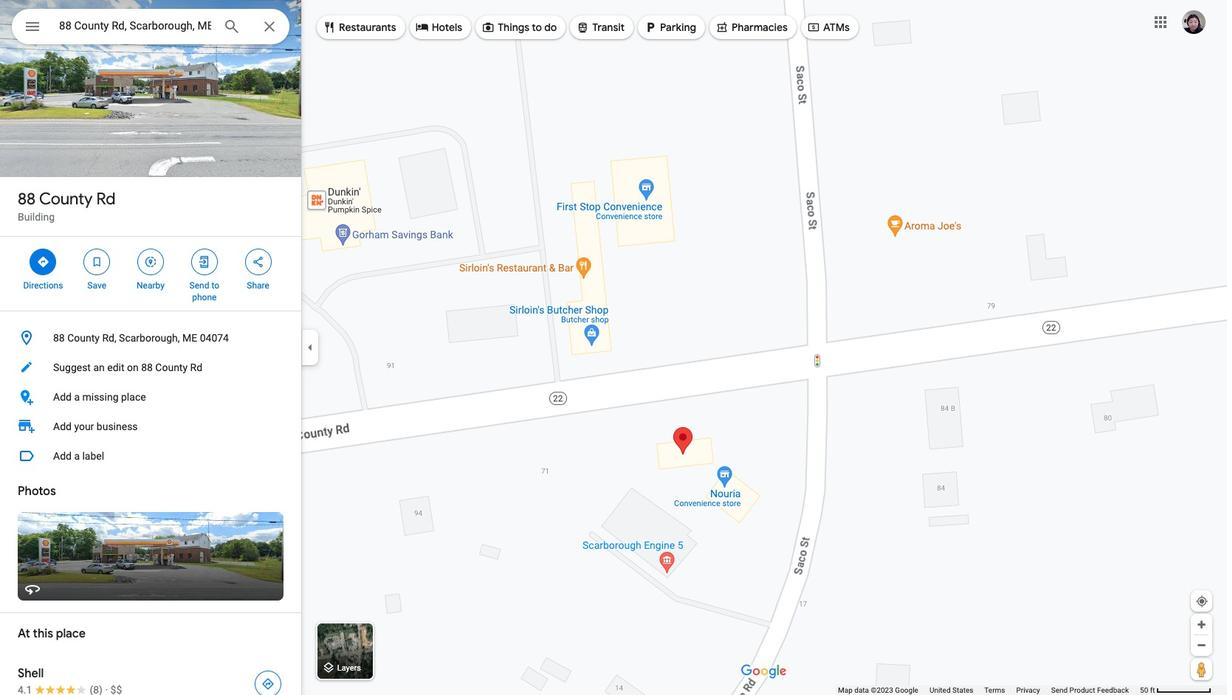 Task type: vqa. For each thing, say whether or not it's contained in the screenshot.
Tue, Feb 6 ELEMENT
no



Task type: describe. For each thing, give the bounding box(es) containing it.
50
[[1141, 687, 1149, 695]]


[[36, 254, 50, 270]]

to inside the  things to do
[[532, 21, 542, 34]]

label
[[82, 451, 104, 462]]

county for rd
[[39, 189, 93, 210]]

send for send product feedback
[[1052, 687, 1068, 695]]

united states
[[930, 687, 974, 695]]

restaurants
[[339, 21, 396, 34]]

privacy
[[1017, 687, 1041, 695]]

suggest an edit on 88 county rd button
[[0, 353, 301, 383]]

 atms
[[807, 19, 850, 35]]

add your business link
[[0, 412, 301, 442]]


[[482, 19, 495, 35]]

collapse side panel image
[[302, 340, 318, 356]]

atms
[[824, 21, 850, 34]]

business
[[97, 421, 138, 433]]

footer inside google maps "element"
[[838, 686, 1141, 696]]

do
[[545, 21, 557, 34]]

data
[[855, 687, 870, 695]]

 restaurants
[[323, 19, 396, 35]]

map data ©2023 google
[[838, 687, 919, 695]]

©2023
[[871, 687, 894, 695]]

88 for rd
[[18, 189, 36, 210]]

at
[[18, 627, 30, 642]]


[[807, 19, 821, 35]]

united
[[930, 687, 951, 695]]

rd inside button
[[190, 362, 202, 374]]

ft
[[1151, 687, 1156, 695]]

88 county rd building
[[18, 189, 116, 223]]

add for add your business
[[53, 421, 72, 433]]

add a label
[[53, 451, 104, 462]]

scarborough,
[[119, 332, 180, 344]]

parking
[[660, 21, 697, 34]]

transit
[[593, 21, 625, 34]]

2 vertical spatial 88
[[141, 362, 153, 374]]

4.1 stars 8 reviews image
[[18, 683, 103, 696]]

privacy button
[[1017, 686, 1041, 696]]

google
[[896, 687, 919, 695]]

share
[[247, 281, 270, 291]]

google maps element
[[0, 0, 1228, 696]]

88 county rd, scarborough, me 04074
[[53, 332, 229, 344]]

county inside suggest an edit on 88 county rd button
[[155, 362, 188, 374]]

google account: michele murakami  
(michele.murakami@adept.ai) image
[[1183, 10, 1206, 34]]

send product feedback button
[[1052, 686, 1130, 696]]

product
[[1070, 687, 1096, 695]]

04074
[[200, 332, 229, 344]]

suggest an edit on 88 county rd
[[53, 362, 202, 374]]

add for add a label
[[53, 451, 72, 462]]

add a label button
[[0, 442, 301, 471]]

photos
[[18, 485, 56, 499]]

directions image
[[262, 678, 275, 691]]

add your business
[[53, 421, 138, 433]]

a for missing
[[74, 392, 80, 403]]


[[576, 19, 590, 35]]

 parking
[[644, 19, 697, 35]]

your
[[74, 421, 94, 433]]

add a missing place button
[[0, 383, 301, 412]]

50 ft button
[[1141, 687, 1212, 695]]

88 county rd main content
[[0, 0, 301, 696]]

at this place
[[18, 627, 86, 642]]

me
[[182, 332, 197, 344]]

88 county rd, scarborough, me 04074 button
[[0, 324, 301, 353]]

50 ft
[[1141, 687, 1156, 695]]

send for send to phone
[[190, 281, 209, 291]]



Task type: locate. For each thing, give the bounding box(es) containing it.
1 horizontal spatial to
[[532, 21, 542, 34]]

save
[[87, 281, 106, 291]]

rd inside 88 county rd building
[[96, 189, 116, 210]]

none field inside '88 county rd, scarborough, me 04074' field
[[59, 17, 211, 35]]

1 vertical spatial 88
[[53, 332, 65, 344]]

 transit
[[576, 19, 625, 35]]

 button
[[12, 9, 53, 47]]

1 vertical spatial to
[[212, 281, 219, 291]]

rd,
[[102, 332, 116, 344]]

0 vertical spatial 88
[[18, 189, 36, 210]]

1 vertical spatial rd
[[190, 362, 202, 374]]

3 add from the top
[[53, 451, 72, 462]]

1 vertical spatial send
[[1052, 687, 1068, 695]]

1 vertical spatial place
[[56, 627, 86, 642]]

a for label
[[74, 451, 80, 462]]


[[716, 19, 729, 35]]

feedback
[[1098, 687, 1130, 695]]

add
[[53, 392, 72, 403], [53, 421, 72, 433], [53, 451, 72, 462]]

layers
[[337, 664, 361, 674]]

 hotels
[[416, 19, 463, 35]]

send to phone
[[190, 281, 219, 303]]

this
[[33, 627, 53, 642]]

zoom in image
[[1197, 620, 1208, 631]]

2 vertical spatial county
[[155, 362, 188, 374]]

map
[[838, 687, 853, 695]]

a inside add a label button
[[74, 451, 80, 462]]

county for rd,
[[67, 332, 100, 344]]

to
[[532, 21, 542, 34], [212, 281, 219, 291]]

88 right on
[[141, 362, 153, 374]]

shell
[[18, 667, 44, 682]]

0 vertical spatial add
[[53, 392, 72, 403]]

on
[[127, 362, 139, 374]]

0 horizontal spatial to
[[212, 281, 219, 291]]

1 add from the top
[[53, 392, 72, 403]]

0 vertical spatial to
[[532, 21, 542, 34]]

an
[[93, 362, 105, 374]]

1 horizontal spatial rd
[[190, 362, 202, 374]]

county down me
[[155, 362, 188, 374]]

nearby
[[137, 281, 165, 291]]


[[644, 19, 658, 35]]

zoom out image
[[1197, 640, 1208, 652]]

 things to do
[[482, 19, 557, 35]]

add down suggest
[[53, 392, 72, 403]]

 pharmacies
[[716, 19, 788, 35]]

show your location image
[[1196, 595, 1209, 609]]

0 horizontal spatial rd
[[96, 189, 116, 210]]

to left 'do'
[[532, 21, 542, 34]]

county up 'building'
[[39, 189, 93, 210]]

place right this
[[56, 627, 86, 642]]


[[198, 254, 211, 270]]

send inside 'button'
[[1052, 687, 1068, 695]]


[[323, 19, 336, 35]]

states
[[953, 687, 974, 695]]

add for add a missing place
[[53, 392, 72, 403]]

1 horizontal spatial send
[[1052, 687, 1068, 695]]

88 County Rd, Scarborough, ME 04074 field
[[12, 9, 290, 44]]

88 for rd,
[[53, 332, 65, 344]]

to inside send to phone
[[212, 281, 219, 291]]

place inside button
[[121, 392, 146, 403]]

0 vertical spatial a
[[74, 392, 80, 403]]

0 vertical spatial county
[[39, 189, 93, 210]]

directions
[[23, 281, 63, 291]]

shell link
[[0, 655, 301, 696]]

county
[[39, 189, 93, 210], [67, 332, 100, 344], [155, 362, 188, 374]]

0 horizontal spatial send
[[190, 281, 209, 291]]

county inside 88 county rd building
[[39, 189, 93, 210]]

county inside 88 county rd, scarborough, me 04074 button
[[67, 332, 100, 344]]

add left your
[[53, 421, 72, 433]]

1 vertical spatial a
[[74, 451, 80, 462]]


[[252, 254, 265, 270]]

send product feedback
[[1052, 687, 1130, 695]]

add a missing place
[[53, 392, 146, 403]]

0 vertical spatial send
[[190, 281, 209, 291]]

0 vertical spatial place
[[121, 392, 146, 403]]

place
[[121, 392, 146, 403], [56, 627, 86, 642]]

send inside send to phone
[[190, 281, 209, 291]]

footer
[[838, 686, 1141, 696]]

show street view coverage image
[[1192, 659, 1213, 681]]

None field
[[59, 17, 211, 35]]

0 vertical spatial rd
[[96, 189, 116, 210]]

a left the 'missing'
[[74, 392, 80, 403]]

missing
[[82, 392, 119, 403]]


[[416, 19, 429, 35]]

terms button
[[985, 686, 1006, 696]]

2 vertical spatial add
[[53, 451, 72, 462]]

suggest
[[53, 362, 91, 374]]

 search field
[[12, 9, 290, 47]]

place down on
[[121, 392, 146, 403]]

2 add from the top
[[53, 421, 72, 433]]


[[144, 254, 157, 270]]

88 up suggest
[[53, 332, 65, 344]]


[[90, 254, 104, 270]]

to up phone in the left of the page
[[212, 281, 219, 291]]

footer containing map data ©2023 google
[[838, 686, 1141, 696]]

a inside 'add a missing place' button
[[74, 392, 80, 403]]

88 inside 88 county rd building
[[18, 189, 36, 210]]

add left the label
[[53, 451, 72, 462]]

1 a from the top
[[74, 392, 80, 403]]

0 horizontal spatial place
[[56, 627, 86, 642]]

things
[[498, 21, 530, 34]]

rd up 
[[96, 189, 116, 210]]

rd down me
[[190, 362, 202, 374]]

actions for 88 county rd region
[[0, 237, 301, 311]]

pharmacies
[[732, 21, 788, 34]]

1 horizontal spatial place
[[121, 392, 146, 403]]

price: moderate image
[[110, 685, 122, 696]]

send up phone in the left of the page
[[190, 281, 209, 291]]

1 horizontal spatial 88
[[53, 332, 65, 344]]

rd
[[96, 189, 116, 210], [190, 362, 202, 374]]

88
[[18, 189, 36, 210], [53, 332, 65, 344], [141, 362, 153, 374]]

1 vertical spatial county
[[67, 332, 100, 344]]

hotels
[[432, 21, 463, 34]]

county left rd,
[[67, 332, 100, 344]]

a
[[74, 392, 80, 403], [74, 451, 80, 462]]

send
[[190, 281, 209, 291], [1052, 687, 1068, 695]]

send left product
[[1052, 687, 1068, 695]]

united states button
[[930, 686, 974, 696]]

edit
[[107, 362, 124, 374]]

building
[[18, 211, 55, 223]]

88 up 'building'
[[18, 189, 36, 210]]

terms
[[985, 687, 1006, 695]]

0 horizontal spatial 88
[[18, 189, 36, 210]]

phone
[[192, 293, 217, 303]]

2 a from the top
[[74, 451, 80, 462]]


[[24, 16, 41, 37]]

1 vertical spatial add
[[53, 421, 72, 433]]

a left the label
[[74, 451, 80, 462]]

2 horizontal spatial 88
[[141, 362, 153, 374]]



